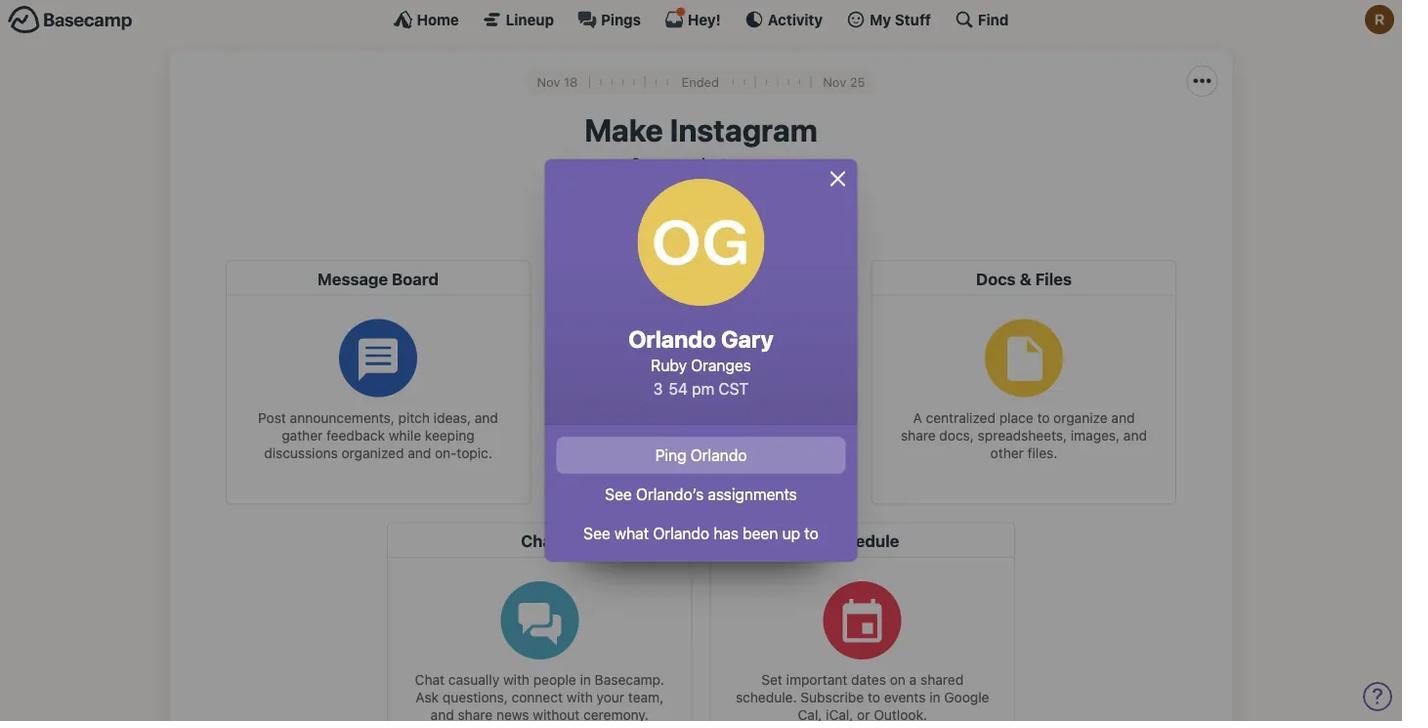 Task type: vqa. For each thing, say whether or not it's contained in the screenshot.
CST
yes



Task type: locate. For each thing, give the bounding box(es) containing it.
18
[[564, 74, 578, 89]]

1 horizontal spatial up
[[782, 524, 800, 543]]

switch accounts image
[[8, 5, 133, 35]]

home
[[417, 11, 459, 28]]

orlando gary ruby oranges 3 54 pm cst
[[629, 325, 774, 398]]

up
[[618, 199, 633, 213], [782, 524, 800, 543]]

0 horizontal spatial ruby image
[[735, 190, 766, 222]]

0 vertical spatial see
[[605, 485, 632, 504]]

up left to
[[782, 524, 800, 543]]

pm
[[692, 379, 715, 398]]

find button
[[955, 10, 1009, 29]]

activity
[[768, 11, 823, 28]]

ruby image
[[1365, 5, 1395, 34], [735, 190, 766, 222]]

see up what
[[605, 485, 632, 504]]

cst
[[719, 379, 749, 398]]

orlando
[[629, 325, 716, 353], [691, 446, 747, 465], [653, 524, 710, 543]]

hey! button
[[665, 10, 721, 29]]

see inside see what orlando has been up to link
[[584, 524, 611, 543]]

pings button
[[578, 10, 641, 29]]

1 horizontal spatial ruby image
[[1365, 5, 1395, 34]]

ruby image inside people on this project element
[[735, 190, 766, 222]]

home link
[[393, 10, 459, 29]]

instagram
[[670, 111, 818, 148]]

see left what
[[584, 524, 611, 543]]

nov
[[537, 74, 560, 89], [823, 74, 847, 89]]

1 nov from the left
[[537, 74, 560, 89]]

0 vertical spatial orlando
[[629, 325, 716, 353]]

activity link
[[745, 10, 823, 29]]

see
[[605, 485, 632, 504], [584, 524, 611, 543]]

orlando gary image
[[638, 179, 765, 306]]

orlando down orlando's
[[653, 524, 710, 543]]

0 vertical spatial up
[[618, 199, 633, 213]]

orlando up see orlando's assignments "link"
[[691, 446, 747, 465]]

0 horizontal spatial up
[[618, 199, 633, 213]]

1 vertical spatial ruby image
[[735, 190, 766, 222]]

54
[[669, 379, 688, 398]]

orlando up ruby in the left of the page
[[629, 325, 716, 353]]

nov left 25
[[823, 74, 847, 89]]

set up people link
[[581, 190, 691, 222]]

see inside see orlando's assignments "link"
[[605, 485, 632, 504]]

0 horizontal spatial nov
[[537, 74, 560, 89]]

ping orlando link
[[557, 437, 846, 474]]

0 vertical spatial ruby image
[[1365, 5, 1395, 34]]

1 horizontal spatial nov
[[823, 74, 847, 89]]

instagram
[[702, 155, 772, 173]]

my
[[870, 11, 891, 28]]

nov for nov 25
[[823, 74, 847, 89]]

make
[[585, 111, 663, 148]]

up right set
[[618, 199, 633, 213]]

1 vertical spatial see
[[584, 524, 611, 543]]

2 nov from the left
[[823, 74, 847, 89]]

see orlando's assignments
[[605, 485, 797, 504]]

has
[[714, 524, 739, 543]]

nov left 18
[[537, 74, 560, 89]]



Task type: describe. For each thing, give the bounding box(es) containing it.
hey!
[[688, 11, 721, 28]]

my stuff button
[[846, 10, 931, 29]]

people
[[637, 199, 677, 213]]

nov 18
[[537, 74, 578, 89]]

set up people
[[595, 199, 677, 213]]

3
[[654, 379, 663, 398]]

orlando inside orlando gary ruby oranges 3 54 pm cst
[[629, 325, 716, 353]]

see what orlando has been up to
[[584, 524, 819, 543]]

oranges
[[691, 356, 751, 375]]

see for see what orlando has been up to
[[584, 524, 611, 543]]

pings
[[601, 11, 641, 28]]

ruby
[[651, 356, 687, 375]]

lineup link
[[483, 10, 554, 29]]

to
[[805, 524, 819, 543]]

25
[[850, 74, 865, 89]]

see for see orlando's assignments
[[605, 485, 632, 504]]

see what orlando has been up to link
[[557, 515, 846, 552]]

see orlando's assignments link
[[557, 476, 846, 513]]

2 vertical spatial orlando
[[653, 524, 710, 543]]

ping orlando
[[655, 446, 747, 465]]

my stuff
[[870, 11, 931, 28]]

1 vertical spatial orlando
[[691, 446, 747, 465]]

lineup
[[506, 11, 554, 28]]

assignments
[[708, 485, 797, 504]]

main element
[[0, 0, 1402, 38]]

ruby image inside main 'element'
[[1365, 5, 1395, 34]]

people on this project element
[[695, 176, 821, 236]]

orlando's
[[636, 485, 704, 504]]

what
[[615, 524, 649, 543]]

gary
[[721, 325, 774, 353]]

1 vertical spatial up
[[782, 524, 800, 543]]

stuff
[[895, 11, 931, 28]]

set
[[595, 199, 615, 213]]

find
[[978, 11, 1009, 28]]

orlando gary image
[[700, 190, 731, 222]]

make instagram company instagram
[[585, 111, 818, 173]]

been
[[743, 524, 778, 543]]

nov 25
[[823, 74, 865, 89]]

ping
[[655, 446, 687, 465]]

nov for nov 18
[[537, 74, 560, 89]]

company
[[630, 155, 698, 173]]



